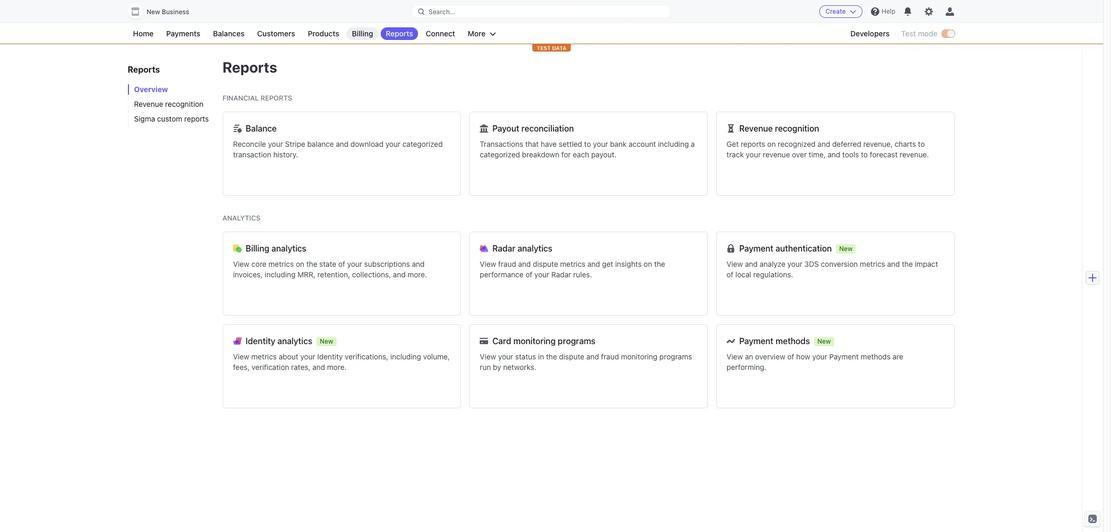Task type: locate. For each thing, give the bounding box(es) containing it.
0 horizontal spatial radar
[[493, 244, 516, 253]]

new up view metrics about your identity verifications, including volume, fees, verification rates, and more.
[[320, 337, 333, 345]]

payment
[[739, 244, 774, 253], [739, 337, 774, 346], [829, 352, 859, 361]]

and down the subscriptions
[[393, 270, 406, 279]]

0 horizontal spatial including
[[265, 270, 296, 279]]

0 vertical spatial identity
[[246, 337, 275, 346]]

0 horizontal spatial reports
[[184, 114, 209, 123]]

more. down the subscriptions
[[408, 270, 427, 279]]

0 horizontal spatial billing
[[246, 244, 269, 253]]

your inside the "view fraud and dispute metrics and get insights on the performance of your radar rules."
[[534, 270, 549, 279]]

of down radar analytics
[[526, 270, 532, 279]]

categorized inside reconcile your stripe balance and download your categorized transaction history.
[[403, 140, 443, 149]]

performing.
[[727, 363, 767, 372]]

of inside the "view fraud and dispute metrics and get insights on the performance of your radar rules."
[[526, 270, 532, 279]]

fraud inside the "view fraud and dispute metrics and get insights on the performance of your radar rules."
[[498, 260, 516, 269]]

insights
[[615, 260, 642, 269]]

revenue recognition down overview link
[[134, 100, 204, 108]]

monitoring
[[513, 337, 556, 346], [621, 352, 658, 361]]

reports right custom
[[184, 114, 209, 123]]

0 horizontal spatial more.
[[327, 363, 347, 372]]

by
[[493, 363, 501, 372]]

0 vertical spatial monitoring
[[513, 337, 556, 346]]

view and analyze your 3ds conversion metrics and the impact of local regulations.
[[727, 260, 938, 279]]

new business
[[147, 8, 189, 16]]

including inside transactions that have settled to your bank account including a categorized breakdown for each payout.
[[658, 140, 689, 149]]

billing analytics
[[246, 244, 306, 253]]

new left business
[[147, 8, 160, 16]]

to up revenue.
[[918, 140, 925, 149]]

view for billing analytics
[[233, 260, 249, 269]]

1 vertical spatial radar
[[551, 270, 571, 279]]

products link
[[303, 27, 345, 40]]

view up invoices,
[[233, 260, 249, 269]]

1 vertical spatial payment
[[739, 337, 774, 346]]

including
[[658, 140, 689, 149], [265, 270, 296, 279], [390, 352, 421, 361]]

new
[[147, 8, 160, 16], [839, 245, 853, 253], [320, 337, 333, 345], [818, 337, 831, 345]]

get reports on recognized and deferred revenue, charts to track your revenue over time, and tools to forecast revenue.
[[727, 140, 929, 159]]

view for payment authentication
[[727, 260, 743, 269]]

including down core
[[265, 270, 296, 279]]

on up revenue
[[767, 140, 776, 149]]

1 vertical spatial billing
[[246, 244, 269, 253]]

to right 'tools'
[[861, 150, 868, 159]]

view for card monitoring programs
[[480, 352, 496, 361]]

history.
[[273, 150, 298, 159]]

notifications image
[[904, 7, 912, 16]]

new for identity analytics
[[320, 337, 333, 345]]

of left how
[[788, 352, 794, 361]]

and right balance
[[336, 140, 349, 149]]

billing for billing
[[352, 29, 373, 38]]

reports right billing link
[[386, 29, 413, 38]]

methods up how
[[776, 337, 810, 346]]

payment up an
[[739, 337, 774, 346]]

programs
[[558, 337, 596, 346], [660, 352, 692, 361]]

programs inside view your status in the dispute and fraud monitoring programs run by networks.
[[660, 352, 692, 361]]

including inside view metrics about your identity verifications, including volume, fees, verification rates, and more.
[[390, 352, 421, 361]]

identity left verifications,
[[317, 352, 343, 361]]

local
[[736, 270, 751, 279]]

0 vertical spatial more.
[[408, 270, 427, 279]]

0 vertical spatial programs
[[558, 337, 596, 346]]

view for payment methods
[[727, 352, 743, 361]]

radar up performance
[[493, 244, 516, 253]]

payment up analyze on the right of page
[[739, 244, 774, 253]]

the left impact
[[902, 260, 913, 269]]

your inside view your status in the dispute and fraud monitoring programs run by networks.
[[498, 352, 513, 361]]

0 vertical spatial including
[[658, 140, 689, 149]]

the up mrr,
[[306, 260, 317, 269]]

dispute down radar analytics
[[533, 260, 558, 269]]

0 horizontal spatial fraud
[[498, 260, 516, 269]]

1 vertical spatial methods
[[861, 352, 891, 361]]

on right insights
[[644, 260, 652, 269]]

sigma
[[134, 114, 155, 123]]

billing up core
[[246, 244, 269, 253]]

fraud
[[498, 260, 516, 269], [601, 352, 619, 361]]

0 vertical spatial radar
[[493, 244, 516, 253]]

0 vertical spatial fraud
[[498, 260, 516, 269]]

1 vertical spatial monitoring
[[621, 352, 658, 361]]

payout
[[493, 124, 519, 133]]

your left 3ds
[[788, 260, 803, 269]]

metrics down billing analytics
[[269, 260, 294, 269]]

view
[[233, 260, 249, 269], [480, 260, 496, 269], [727, 260, 743, 269], [233, 352, 249, 361], [480, 352, 496, 361], [727, 352, 743, 361]]

0 horizontal spatial categorized
[[403, 140, 443, 149]]

1 vertical spatial more.
[[327, 363, 347, 372]]

of up retention,
[[338, 260, 345, 269]]

0 horizontal spatial revenue recognition
[[134, 100, 204, 108]]

radar
[[493, 244, 516, 253], [551, 270, 571, 279]]

and inside view metrics about your identity verifications, including volume, fees, verification rates, and more.
[[312, 363, 325, 372]]

0 horizontal spatial to
[[584, 140, 591, 149]]

dispute right in
[[559, 352, 584, 361]]

1 horizontal spatial including
[[390, 352, 421, 361]]

0 vertical spatial dispute
[[533, 260, 558, 269]]

customers
[[257, 29, 295, 38]]

analytics up about
[[278, 337, 312, 346]]

1 vertical spatial revenue
[[739, 124, 773, 133]]

in
[[538, 352, 544, 361]]

balances link
[[208, 27, 250, 40]]

your inside view metrics about your identity verifications, including volume, fees, verification rates, and more.
[[300, 352, 315, 361]]

view inside the view and analyze your 3ds conversion metrics and the impact of local regulations.
[[727, 260, 743, 269]]

Search… search field
[[412, 5, 671, 18]]

0 vertical spatial revenue
[[134, 100, 163, 108]]

your up payout.
[[593, 140, 608, 149]]

including left a
[[658, 140, 689, 149]]

your inside view core metrics on the state of your subscriptions and invoices, including mrr, retention, collections, and more.
[[347, 260, 362, 269]]

2 vertical spatial including
[[390, 352, 421, 361]]

0 vertical spatial billing
[[352, 29, 373, 38]]

billing for billing analytics
[[246, 244, 269, 253]]

recognition up sigma custom reports
[[165, 100, 204, 108]]

more. down verifications,
[[327, 363, 347, 372]]

to up each
[[584, 140, 591, 149]]

1 horizontal spatial on
[[644, 260, 652, 269]]

1 horizontal spatial billing
[[352, 29, 373, 38]]

recognition up recognized
[[775, 124, 819, 133]]

verification
[[252, 363, 289, 372]]

1 horizontal spatial monitoring
[[621, 352, 658, 361]]

on inside view core metrics on the state of your subscriptions and invoices, including mrr, retention, collections, and more.
[[296, 260, 304, 269]]

1 vertical spatial fraud
[[601, 352, 619, 361]]

on up mrr,
[[296, 260, 304, 269]]

recognized
[[778, 140, 816, 149]]

1 vertical spatial programs
[[660, 352, 692, 361]]

view up run
[[480, 352, 496, 361]]

1 vertical spatial reports
[[741, 140, 765, 149]]

1 horizontal spatial dispute
[[559, 352, 584, 361]]

0 horizontal spatial dispute
[[533, 260, 558, 269]]

performance
[[480, 270, 524, 279]]

stripe
[[285, 140, 305, 149]]

metrics inside the view and analyze your 3ds conversion metrics and the impact of local regulations.
[[860, 260, 885, 269]]

view inside view core metrics on the state of your subscriptions and invoices, including mrr, retention, collections, and more.
[[233, 260, 249, 269]]

overview
[[134, 85, 168, 94]]

identity
[[246, 337, 275, 346], [317, 352, 343, 361]]

revenue recognition up recognized
[[739, 124, 819, 133]]

balance
[[246, 124, 277, 133]]

revenue down overview
[[134, 100, 163, 108]]

view for radar analytics
[[480, 260, 496, 269]]

help
[[882, 7, 896, 15]]

1 horizontal spatial methods
[[861, 352, 891, 361]]

financial
[[223, 94, 259, 102]]

new for payment methods
[[818, 337, 831, 345]]

reports inside 'get reports on recognized and deferred revenue, charts to track your revenue over time, and tools to forecast revenue.'
[[741, 140, 765, 149]]

reports up balance
[[261, 94, 292, 102]]

view metrics about your identity verifications, including volume, fees, verification rates, and more.
[[233, 352, 450, 372]]

reports up financial reports
[[223, 58, 277, 76]]

0 horizontal spatial revenue
[[134, 100, 163, 108]]

revenue recognition
[[134, 100, 204, 108], [739, 124, 819, 133]]

1 vertical spatial recognition
[[775, 124, 819, 133]]

Search… text field
[[412, 5, 671, 18]]

tools
[[843, 150, 859, 159]]

2 vertical spatial payment
[[829, 352, 859, 361]]

revenue up revenue
[[739, 124, 773, 133]]

reports right get
[[741, 140, 765, 149]]

billing link
[[347, 27, 378, 40]]

view inside the "view fraud and dispute metrics and get insights on the performance of your radar rules."
[[480, 260, 496, 269]]

new up conversion
[[839, 245, 853, 253]]

analytics for billing analytics
[[272, 244, 306, 253]]

including inside view core metrics on the state of your subscriptions and invoices, including mrr, retention, collections, and more.
[[265, 270, 296, 279]]

including left "volume,"
[[390, 352, 421, 361]]

your inside transactions that have settled to your bank account including a categorized breakdown for each payout.
[[593, 140, 608, 149]]

view left an
[[727, 352, 743, 361]]

rules.
[[573, 270, 592, 279]]

on inside 'get reports on recognized and deferred revenue, charts to track your revenue over time, and tools to forecast revenue.'
[[767, 140, 776, 149]]

track
[[727, 150, 744, 159]]

0 horizontal spatial recognition
[[165, 100, 204, 108]]

on
[[767, 140, 776, 149], [296, 260, 304, 269], [644, 260, 652, 269]]

1 horizontal spatial categorized
[[480, 150, 520, 159]]

1 vertical spatial dispute
[[559, 352, 584, 361]]

0 vertical spatial recognition
[[165, 100, 204, 108]]

payment right how
[[829, 352, 859, 361]]

1 vertical spatial revenue recognition
[[739, 124, 819, 133]]

more. inside view metrics about your identity verifications, including volume, fees, verification rates, and more.
[[327, 363, 347, 372]]

1 horizontal spatial recognition
[[775, 124, 819, 133]]

status
[[515, 352, 536, 361]]

view up local
[[727, 260, 743, 269]]

1 vertical spatial categorized
[[480, 150, 520, 159]]

1 horizontal spatial reports
[[741, 140, 765, 149]]

1 horizontal spatial programs
[[660, 352, 692, 361]]

balances
[[213, 29, 245, 38]]

overview link
[[128, 84, 212, 95]]

view inside view your status in the dispute and fraud monitoring programs run by networks.
[[480, 352, 496, 361]]

verifications,
[[345, 352, 388, 361]]

metrics right conversion
[[860, 260, 885, 269]]

view for identity analytics
[[233, 352, 249, 361]]

3ds
[[805, 260, 819, 269]]

mode
[[918, 29, 938, 38]]

payment inside view an overview of how your payment methods are performing.
[[829, 352, 859, 361]]

your up the collections,
[[347, 260, 362, 269]]

billing left the reports link
[[352, 29, 373, 38]]

to
[[584, 140, 591, 149], [918, 140, 925, 149], [861, 150, 868, 159]]

your right how
[[812, 352, 827, 361]]

reports
[[184, 114, 209, 123], [741, 140, 765, 149]]

charts
[[895, 140, 916, 149]]

reconcile your stripe balance and download your categorized transaction history.
[[233, 140, 443, 159]]

over
[[792, 150, 807, 159]]

of inside the view and analyze your 3ds conversion metrics and the impact of local regulations.
[[727, 270, 734, 279]]

new up view an overview of how your payment methods are performing.
[[818, 337, 831, 345]]

your up rates,
[[300, 352, 315, 361]]

developers
[[851, 29, 890, 38]]

new for payment authentication
[[839, 245, 853, 253]]

your inside 'get reports on recognized and deferred revenue, charts to track your revenue over time, and tools to forecast revenue.'
[[746, 150, 761, 159]]

analytics
[[223, 214, 261, 222]]

your up by
[[498, 352, 513, 361]]

1 horizontal spatial to
[[861, 150, 868, 159]]

billing
[[352, 29, 373, 38], [246, 244, 269, 253]]

radar left rules. in the bottom right of the page
[[551, 270, 571, 279]]

of inside view an overview of how your payment methods are performing.
[[788, 352, 794, 361]]

and
[[336, 140, 349, 149], [818, 140, 830, 149], [828, 150, 841, 159], [412, 260, 425, 269], [518, 260, 531, 269], [588, 260, 600, 269], [745, 260, 758, 269], [887, 260, 900, 269], [393, 270, 406, 279], [586, 352, 599, 361], [312, 363, 325, 372]]

a
[[691, 140, 695, 149]]

view up performance
[[480, 260, 496, 269]]

0 vertical spatial categorized
[[403, 140, 443, 149]]

1 horizontal spatial fraud
[[601, 352, 619, 361]]

1 vertical spatial identity
[[317, 352, 343, 361]]

0 vertical spatial payment
[[739, 244, 774, 253]]

1 vertical spatial including
[[265, 270, 296, 279]]

and down card monitoring programs
[[586, 352, 599, 361]]

1 horizontal spatial revenue recognition
[[739, 124, 819, 133]]

invoices,
[[233, 270, 263, 279]]

view up the fees, at the bottom left of page
[[233, 352, 249, 361]]

and right rates,
[[312, 363, 325, 372]]

new inside button
[[147, 8, 160, 16]]

1 horizontal spatial more.
[[408, 270, 427, 279]]

0 horizontal spatial methods
[[776, 337, 810, 346]]

1 horizontal spatial identity
[[317, 352, 343, 361]]

the right insights
[[654, 260, 665, 269]]

analytics
[[272, 244, 306, 253], [518, 244, 553, 253], [278, 337, 312, 346]]

1 horizontal spatial radar
[[551, 270, 571, 279]]

about
[[279, 352, 298, 361]]

metrics up rules. in the bottom right of the page
[[560, 260, 586, 269]]

your right track
[[746, 150, 761, 159]]

and down radar analytics
[[518, 260, 531, 269]]

on inside the "view fraud and dispute metrics and get insights on the performance of your radar rules."
[[644, 260, 652, 269]]

radar analytics
[[493, 244, 553, 253]]

metrics up verification
[[251, 352, 277, 361]]

payments
[[166, 29, 200, 38]]

that
[[525, 140, 539, 149]]

the inside view your status in the dispute and fraud monitoring programs run by networks.
[[546, 352, 557, 361]]

analytics up mrr,
[[272, 244, 306, 253]]

dispute
[[533, 260, 558, 269], [559, 352, 584, 361]]

of left local
[[727, 270, 734, 279]]

0 horizontal spatial monitoring
[[513, 337, 556, 346]]

your up history.
[[268, 140, 283, 149]]

0 horizontal spatial on
[[296, 260, 304, 269]]

the right in
[[546, 352, 557, 361]]

reports up overview
[[128, 65, 160, 74]]

analytics up performance
[[518, 244, 553, 253]]

run
[[480, 363, 491, 372]]

methods left are at right
[[861, 352, 891, 361]]

identity up verification
[[246, 337, 275, 346]]

create
[[826, 7, 846, 15]]

your down radar analytics
[[534, 270, 549, 279]]

regulations.
[[753, 270, 793, 279]]

view inside view metrics about your identity verifications, including volume, fees, verification rates, and more.
[[233, 352, 249, 361]]

2 horizontal spatial including
[[658, 140, 689, 149]]

view inside view an overview of how your payment methods are performing.
[[727, 352, 743, 361]]

metrics
[[269, 260, 294, 269], [560, 260, 586, 269], [860, 260, 885, 269], [251, 352, 277, 361]]

2 horizontal spatial on
[[767, 140, 776, 149]]

0 horizontal spatial identity
[[246, 337, 275, 346]]



Task type: describe. For each thing, give the bounding box(es) containing it.
customers link
[[252, 27, 300, 40]]

home
[[133, 29, 154, 38]]

connect link
[[421, 27, 461, 40]]

help button
[[867, 3, 900, 20]]

home link
[[128, 27, 159, 40]]

your inside the view and analyze your 3ds conversion metrics and the impact of local regulations.
[[788, 260, 803, 269]]

test
[[901, 29, 916, 38]]

and inside reconcile your stripe balance and download your categorized transaction history.
[[336, 140, 349, 149]]

metrics inside view core metrics on the state of your subscriptions and invoices, including mrr, retention, collections, and more.
[[269, 260, 294, 269]]

metrics inside the "view fraud and dispute metrics and get insights on the performance of your radar rules."
[[560, 260, 586, 269]]

payout reconciliation
[[493, 124, 574, 133]]

radar inside the "view fraud and dispute metrics and get insights on the performance of your radar rules."
[[551, 270, 571, 279]]

and left get at the right of page
[[588, 260, 600, 269]]

metrics inside view metrics about your identity verifications, including volume, fees, verification rates, and more.
[[251, 352, 277, 361]]

time,
[[809, 150, 826, 159]]

transactions that have settled to your bank account including a categorized breakdown for each payout.
[[480, 140, 695, 159]]

payment methods
[[739, 337, 810, 346]]

overview
[[755, 352, 786, 361]]

transaction
[[233, 150, 271, 159]]

2 horizontal spatial to
[[918, 140, 925, 149]]

reports link
[[381, 27, 418, 40]]

new business button
[[128, 4, 200, 19]]

analytics for identity analytics
[[278, 337, 312, 346]]

networks.
[[503, 363, 536, 372]]

conversion
[[821, 260, 858, 269]]

each
[[573, 150, 589, 159]]

rates,
[[291, 363, 311, 372]]

more
[[468, 29, 486, 38]]

revenue,
[[864, 140, 893, 149]]

analyze
[[760, 260, 786, 269]]

bank
[[610, 140, 627, 149]]

1 horizontal spatial revenue
[[739, 124, 773, 133]]

view fraud and dispute metrics and get insights on the performance of your radar rules.
[[480, 260, 665, 279]]

test
[[537, 45, 551, 51]]

and right the subscriptions
[[412, 260, 425, 269]]

connect
[[426, 29, 455, 38]]

and up local
[[745, 260, 758, 269]]

the inside view core metrics on the state of your subscriptions and invoices, including mrr, retention, collections, and more.
[[306, 260, 317, 269]]

to inside transactions that have settled to your bank account including a categorized breakdown for each payout.
[[584, 140, 591, 149]]

retention,
[[318, 270, 350, 279]]

payment for payment methods
[[739, 337, 774, 346]]

developers link
[[845, 27, 895, 40]]

the inside the view and analyze your 3ds conversion metrics and the impact of local regulations.
[[902, 260, 913, 269]]

more button
[[463, 27, 501, 40]]

and left impact
[[887, 260, 900, 269]]

download
[[351, 140, 384, 149]]

test data
[[537, 45, 567, 51]]

more. inside view core metrics on the state of your subscriptions and invoices, including mrr, retention, collections, and more.
[[408, 270, 427, 279]]

and down deferred
[[828, 150, 841, 159]]

how
[[796, 352, 810, 361]]

test mode
[[901, 29, 938, 38]]

custom
[[157, 114, 182, 123]]

get
[[602, 260, 613, 269]]

business
[[162, 8, 189, 16]]

fraud inside view your status in the dispute and fraud monitoring programs run by networks.
[[601, 352, 619, 361]]

your inside view an overview of how your payment methods are performing.
[[812, 352, 827, 361]]

create button
[[819, 5, 863, 18]]

subscriptions
[[364, 260, 410, 269]]

settled
[[559, 140, 582, 149]]

methods inside view an overview of how your payment methods are performing.
[[861, 352, 891, 361]]

0 vertical spatial revenue recognition
[[134, 100, 204, 108]]

data
[[552, 45, 567, 51]]

breakdown
[[522, 150, 560, 159]]

of inside view core metrics on the state of your subscriptions and invoices, including mrr, retention, collections, and more.
[[338, 260, 345, 269]]

monitoring inside view your status in the dispute and fraud monitoring programs run by networks.
[[621, 352, 658, 361]]

for
[[562, 150, 571, 159]]

analytics for radar analytics
[[518, 244, 553, 253]]

sigma custom reports link
[[128, 114, 212, 124]]

products
[[308, 29, 339, 38]]

payments link
[[161, 27, 206, 40]]

sigma custom reports
[[134, 114, 209, 123]]

payment for payment authentication
[[739, 244, 774, 253]]

0 vertical spatial reports
[[184, 114, 209, 123]]

core
[[251, 260, 267, 269]]

reconciliation
[[522, 124, 574, 133]]

and up 'time,'
[[818, 140, 830, 149]]

revenue
[[763, 150, 790, 159]]

dispute inside view your status in the dispute and fraud monitoring programs run by networks.
[[559, 352, 584, 361]]

card
[[493, 337, 511, 346]]

volume,
[[423, 352, 450, 361]]

recognition inside revenue recognition link
[[165, 100, 204, 108]]

collections,
[[352, 270, 391, 279]]

balance
[[307, 140, 334, 149]]

your right download
[[386, 140, 401, 149]]

forecast
[[870, 150, 898, 159]]

identity analytics
[[246, 337, 312, 346]]

have
[[541, 140, 557, 149]]

transactions
[[480, 140, 523, 149]]

mrr,
[[298, 270, 316, 279]]

0 vertical spatial methods
[[776, 337, 810, 346]]

payout.
[[591, 150, 617, 159]]

revenue.
[[900, 150, 929, 159]]

impact
[[915, 260, 938, 269]]

fees,
[[233, 363, 250, 372]]

view your status in the dispute and fraud monitoring programs run by networks.
[[480, 352, 692, 372]]

authentication
[[776, 244, 832, 253]]

0 horizontal spatial programs
[[558, 337, 596, 346]]

deferred
[[832, 140, 862, 149]]

get
[[727, 140, 739, 149]]

state
[[319, 260, 336, 269]]

are
[[893, 352, 904, 361]]

financial reports
[[223, 94, 292, 102]]

card monitoring programs
[[493, 337, 596, 346]]

and inside view your status in the dispute and fraud monitoring programs run by networks.
[[586, 352, 599, 361]]

dispute inside the "view fraud and dispute metrics and get insights on the performance of your radar rules."
[[533, 260, 558, 269]]

identity inside view metrics about your identity verifications, including volume, fees, verification rates, and more.
[[317, 352, 343, 361]]

the inside the "view fraud and dispute metrics and get insights on the performance of your radar rules."
[[654, 260, 665, 269]]

view an overview of how your payment methods are performing.
[[727, 352, 904, 372]]

revenue recognition link
[[128, 99, 212, 110]]

categorized inside transactions that have settled to your bank account including a categorized breakdown for each payout.
[[480, 150, 520, 159]]



Task type: vqa. For each thing, say whether or not it's contained in the screenshot.
search text field
no



